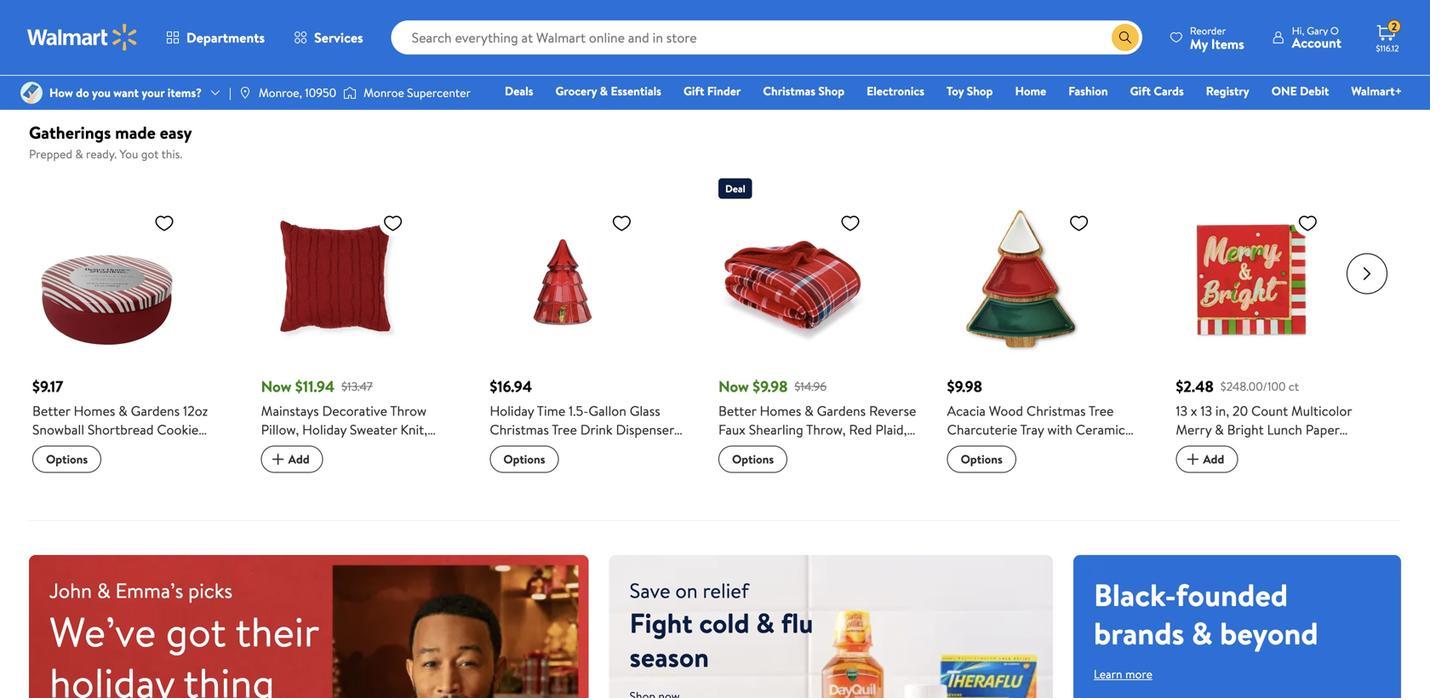 Task type: locate. For each thing, give the bounding box(es) containing it.
time inside '$2.48 $248.00/100 ct 13 x 13 in, 20 count multicolor merry & bright lunch paper napkin, christmas, partyware, party supply sets, holiday time'
[[1332, 457, 1360, 476]]

home link
[[1008, 82, 1054, 100]]

 image right 10950
[[343, 84, 357, 101]]

0 horizontal spatial better
[[32, 401, 70, 420]]

wood
[[989, 401, 1023, 420]]

want
[[113, 84, 139, 101]]

 image
[[20, 82, 43, 104], [343, 84, 357, 101], [238, 86, 252, 100]]

1 horizontal spatial 13
[[1201, 401, 1212, 420]]

$9.98 acacia wood christmas tree charcuterie tray with ceramic bowls, 4 pieces, by holiday time options
[[947, 376, 1137, 467]]

prepped
[[29, 145, 72, 162]]

2 horizontal spatial time
[[1332, 457, 1360, 476]]

& inside black-founded brands & beyond
[[1192, 612, 1213, 654]]

 image right "|"
[[238, 86, 252, 100]]

1 horizontal spatial with
[[1047, 420, 1073, 439]]

now
[[261, 376, 292, 397], [719, 376, 749, 397]]

& right grocery
[[600, 83, 608, 99]]

with left lid,
[[490, 439, 515, 457]]

Walmart Site-Wide search field
[[391, 20, 1142, 54]]

gift left finder
[[684, 83, 704, 99]]

& inside '$2.48 $248.00/100 ct 13 x 13 in, 20 count multicolor merry & bright lunch paper napkin, christmas, partyware, party supply sets, holiday time'
[[1215, 420, 1224, 439]]

options link down faux
[[719, 446, 788, 473]]

0 horizontal spatial tree
[[552, 420, 577, 439]]

1 homes from the left
[[74, 401, 115, 420]]

items
[[1211, 34, 1244, 53]]

0 vertical spatial got
[[141, 145, 159, 162]]

departments
[[186, 28, 265, 47]]

beyond
[[1220, 612, 1319, 654]]

options link down snowball
[[32, 446, 101, 473]]

debit
[[1300, 83, 1329, 99]]

gift for gift finder
[[684, 83, 704, 99]]

holiday
[[490, 401, 534, 420], [302, 420, 347, 439], [1061, 439, 1105, 457], [1284, 457, 1329, 476]]

their
[[235, 603, 319, 660]]

how
[[49, 84, 73, 101]]

mainstays decorative throw pillow, holiday sweater knit, 17"x17" square, 1 per pack image
[[261, 205, 410, 354]]

1 shop from the left
[[818, 83, 845, 99]]

1 horizontal spatial christmas
[[763, 83, 816, 99]]

0 horizontal spatial add button
[[261, 446, 323, 473]]

2 horizontal spatial  image
[[343, 84, 357, 101]]

time left add to cart image
[[1108, 439, 1137, 457]]

1 horizontal spatial homes
[[760, 401, 801, 420]]

1 gardens from the left
[[131, 401, 180, 420]]

$9.98 up acacia
[[947, 376, 982, 397]]

christmas up the by
[[1027, 401, 1086, 420]]

0 vertical spatial x
[[1191, 401, 1197, 420]]

4 options link from the left
[[947, 446, 1016, 473]]

2 options from the left
[[503, 451, 545, 467]]

faux
[[719, 420, 746, 439]]

2 gift from the left
[[1130, 83, 1151, 99]]

options down faux
[[732, 451, 774, 467]]

red left plaid,
[[849, 420, 872, 439]]

cold
[[699, 604, 750, 642]]

napkin,
[[1176, 439, 1220, 457]]

shop left electronics
[[818, 83, 845, 99]]

1 product group from the left
[[32, 171, 237, 500]]

13 x 13 in, 20 count multicolor merry & bright lunch paper napkin, christmas, partyware, party supply sets, holiday time image
[[1176, 205, 1325, 354]]

1 vertical spatial got
[[166, 603, 226, 660]]

homes down $14.96
[[760, 401, 801, 420]]

now up mainstays
[[261, 376, 292, 397]]

search icon image
[[1119, 31, 1132, 44]]

wick
[[96, 439, 125, 457]]

$16.94 holiday time 1.5-gallon glass christmas tree drink dispenser with lid, red options
[[490, 376, 674, 467]]

shearling
[[749, 420, 804, 439]]

red inside now $9.98 $14.96 better homes & gardens reverse faux shearling throw, red plaid, 50" x 60" options
[[849, 420, 872, 439]]

4
[[988, 439, 996, 457]]

x right 50"
[[742, 439, 749, 457]]

0 horizontal spatial christmas
[[490, 420, 549, 439]]

2 homes from the left
[[760, 401, 801, 420]]

3 options link from the left
[[719, 446, 788, 473]]

reverse
[[869, 401, 916, 420]]

better inside $9.17 better homes & gardens 12oz snowball shortbread cookie scented 3-wick tin candle options
[[32, 401, 70, 420]]

homes
[[74, 401, 115, 420], [760, 401, 801, 420]]

 image for monroe, 10950
[[238, 86, 252, 100]]

gardens
[[131, 401, 180, 420], [817, 401, 866, 420]]

options link down $16.94
[[490, 446, 559, 473]]

holiday inside $16.94 holiday time 1.5-gallon glass christmas tree drink dispenser with lid, red options
[[490, 401, 534, 420]]

3 product group from the left
[[490, 171, 695, 500]]

x inside '$2.48 $248.00/100 ct 13 x 13 in, 20 count multicolor merry & bright lunch paper napkin, christmas, partyware, party supply sets, holiday time'
[[1191, 401, 1197, 420]]

merry
[[1176, 420, 1212, 439]]

1 now from the left
[[261, 376, 292, 397]]

holiday left 1
[[302, 420, 347, 439]]

time left the 1.5-
[[537, 401, 566, 420]]

hi,
[[1292, 23, 1305, 38]]

2 now from the left
[[719, 376, 749, 397]]

better inside now $9.98 $14.96 better homes & gardens reverse faux shearling throw, red plaid, 50" x 60" options
[[719, 401, 757, 420]]

add for add to cart image
[[1203, 451, 1225, 467]]

2 options link from the left
[[490, 446, 559, 473]]

tree right tray
[[1089, 401, 1114, 420]]

1 horizontal spatial add
[[1203, 451, 1225, 467]]

4 options from the left
[[961, 451, 1003, 467]]

tree left the drink
[[552, 420, 577, 439]]

product group containing $9.17
[[32, 171, 237, 500]]

shop right toy on the top of page
[[967, 83, 993, 99]]

10950
[[305, 84, 336, 101]]

gift cards
[[1130, 83, 1184, 99]]

1 options link from the left
[[32, 446, 101, 473]]

1 horizontal spatial better
[[719, 401, 757, 420]]

supercenter
[[407, 84, 471, 101]]

0 horizontal spatial add
[[288, 451, 310, 467]]

1 horizontal spatial add button
[[1176, 446, 1238, 473]]

how do you want your items?
[[49, 84, 202, 101]]

gatherings made easy prepped & ready. you got this.
[[29, 120, 192, 162]]

better down $9.17
[[32, 401, 70, 420]]

$9.17 better homes & gardens 12oz snowball shortbread cookie scented 3-wick tin candle options
[[32, 376, 208, 467]]

product group containing $2.48
[[1176, 171, 1381, 500]]

now inside "now $11.94 $13.47 mainstays decorative throw pillow, holiday sweater knit, 17"x17" square, 1 per pack"
[[261, 376, 292, 397]]

0 horizontal spatial now
[[261, 376, 292, 397]]

options down $16.94
[[503, 451, 545, 467]]

0 horizontal spatial got
[[141, 145, 159, 162]]

with
[[1047, 420, 1073, 439], [490, 439, 515, 457]]

options link
[[32, 446, 101, 473], [490, 446, 559, 473], [719, 446, 788, 473], [947, 446, 1016, 473]]

1 horizontal spatial x
[[1191, 401, 1197, 420]]

homes inside $9.17 better homes & gardens 12oz snowball shortbread cookie scented 3-wick tin candle options
[[74, 401, 115, 420]]

registry link
[[1199, 82, 1257, 100]]

holiday right the by
[[1061, 439, 1105, 457]]

gardens up candle at left bottom
[[131, 401, 180, 420]]

2 gardens from the left
[[817, 401, 866, 420]]

tree
[[1089, 401, 1114, 420], [552, 420, 577, 439]]

add down merry
[[1203, 451, 1225, 467]]

registry
[[1206, 83, 1250, 99]]

flu
[[781, 604, 813, 642]]

2 shop from the left
[[967, 83, 993, 99]]

options link down "charcuterie" in the right of the page
[[947, 446, 1016, 473]]

departments button
[[152, 17, 279, 58]]

christmas shop link
[[755, 82, 852, 100]]

red right lid,
[[542, 439, 565, 457]]

1 horizontal spatial $9.98
[[947, 376, 982, 397]]

3 options from the left
[[732, 451, 774, 467]]

better
[[32, 401, 70, 420], [719, 401, 757, 420]]

holiday right sets, at bottom
[[1284, 457, 1329, 476]]

homes up 3- on the left
[[74, 401, 115, 420]]

 image left how
[[20, 82, 43, 104]]

$16.94
[[490, 376, 532, 397]]

add button down merry
[[1176, 446, 1238, 473]]

now inside now $9.98 $14.96 better homes & gardens reverse faux shearling throw, red plaid, 50" x 60" options
[[719, 376, 749, 397]]

got right you
[[141, 145, 159, 162]]

tray
[[1020, 420, 1044, 439]]

add down the pillow,
[[288, 451, 310, 467]]

2 add from the left
[[1203, 451, 1225, 467]]

holiday inside "now $11.94 $13.47 mainstays decorative throw pillow, holiday sweater knit, 17"x17" square, 1 per pack"
[[302, 420, 347, 439]]

you
[[92, 84, 111, 101]]

5 product group from the left
[[947, 171, 1152, 500]]

options link for $9.98
[[947, 446, 1016, 473]]

gardens down $14.96
[[817, 401, 866, 420]]

with right tray
[[1047, 420, 1073, 439]]

christmas down walmart site-wide search field
[[763, 83, 816, 99]]

$9.98
[[753, 376, 788, 397], [947, 376, 982, 397]]

1 better from the left
[[32, 401, 70, 420]]

1 horizontal spatial now
[[719, 376, 749, 397]]

product group containing now $9.98
[[719, 171, 923, 500]]

now for $11.94
[[261, 376, 292, 397]]

13
[[1176, 401, 1188, 420], [1201, 401, 1212, 420]]

options inside $9.17 better homes & gardens 12oz snowball shortbread cookie scented 3-wick tin candle options
[[46, 451, 88, 467]]

bright
[[1227, 420, 1264, 439]]

2 better from the left
[[719, 401, 757, 420]]

time down paper
[[1332, 457, 1360, 476]]

better up 50"
[[719, 401, 757, 420]]

add to favorites list, better homes & gardens reverse faux shearling throw, red plaid, 50" x 60" image
[[840, 212, 861, 234]]

4 product group from the left
[[719, 171, 923, 500]]

we've
[[49, 603, 156, 660]]

fight
[[630, 604, 693, 642]]

Search search field
[[391, 20, 1142, 54]]

red
[[849, 420, 872, 439], [542, 439, 565, 457]]

dispenser
[[616, 420, 674, 439]]

paper
[[1306, 420, 1340, 439]]

13 left in,
[[1201, 401, 1212, 420]]

$9.98 left $14.96
[[753, 376, 788, 397]]

options down snowball
[[46, 451, 88, 467]]

0 horizontal spatial with
[[490, 439, 515, 457]]

1 horizontal spatial tree
[[1089, 401, 1114, 420]]

with inside $9.98 acacia wood christmas tree charcuterie tray with ceramic bowls, 4 pieces, by holiday time options
[[1047, 420, 1073, 439]]

1 horizontal spatial  image
[[238, 86, 252, 100]]

time inside $9.98 acacia wood christmas tree charcuterie tray with ceramic bowls, 4 pieces, by holiday time options
[[1108, 439, 1137, 457]]

2 horizontal spatial christmas
[[1027, 401, 1086, 420]]

13 down $2.48 at the bottom right
[[1176, 401, 1188, 420]]

x inside now $9.98 $14.96 better homes & gardens reverse faux shearling throw, red plaid, 50" x 60" options
[[742, 439, 749, 457]]

one debit link
[[1264, 82, 1337, 100]]

throw
[[390, 401, 427, 420]]

grocery & essentials link
[[548, 82, 669, 100]]

0 horizontal spatial homes
[[74, 401, 115, 420]]

0 horizontal spatial red
[[542, 439, 565, 457]]

0 horizontal spatial  image
[[20, 82, 43, 104]]

6 product group from the left
[[1176, 171, 1381, 500]]

& left ready.
[[75, 145, 83, 162]]

12oz
[[183, 401, 208, 420]]

monroe, 10950
[[259, 84, 336, 101]]

holiday down $16.94
[[490, 401, 534, 420]]

0 horizontal spatial x
[[742, 439, 749, 457]]

now for $9.98
[[719, 376, 749, 397]]

tin
[[128, 439, 145, 457]]

& right brands
[[1192, 612, 1213, 654]]

1 horizontal spatial got
[[166, 603, 226, 660]]

monroe
[[364, 84, 404, 101]]

red inside $16.94 holiday time 1.5-gallon glass christmas tree drink dispenser with lid, red options
[[542, 439, 565, 457]]

1 $9.98 from the left
[[753, 376, 788, 397]]

cookie
[[157, 420, 199, 439]]

walmart+ link
[[1344, 82, 1410, 100]]

1 horizontal spatial shop
[[967, 83, 993, 99]]

add to favorites list, 13 x 13 in, 20 count multicolor merry & bright lunch paper napkin, christmas, partyware, party supply sets, holiday time image
[[1298, 212, 1318, 234]]

x down $2.48 at the bottom right
[[1191, 401, 1197, 420]]

add button down the pillow,
[[261, 446, 323, 473]]

0 horizontal spatial gardens
[[131, 401, 180, 420]]

& left the flu
[[756, 604, 775, 642]]

holiday time 1.5-gallon glass christmas tree drink dispenser with lid, red image
[[490, 205, 639, 354]]

& down $14.96
[[805, 401, 814, 420]]

gift left cards
[[1130, 83, 1151, 99]]

1 horizontal spatial red
[[849, 420, 872, 439]]

0 horizontal spatial gift
[[684, 83, 704, 99]]

 image for how do you want your items?
[[20, 82, 43, 104]]

& inside $9.17 better homes & gardens 12oz snowball shortbread cookie scented 3-wick tin candle options
[[118, 401, 128, 420]]

by
[[1044, 439, 1058, 457]]

electronics link
[[859, 82, 932, 100]]

& inside now $9.98 $14.96 better homes & gardens reverse faux shearling throw, red plaid, 50" x 60" options
[[805, 401, 814, 420]]

got left 'their'
[[166, 603, 226, 660]]

1 gift from the left
[[684, 83, 704, 99]]

1 add from the left
[[288, 451, 310, 467]]

black-
[[1094, 573, 1176, 616]]

x
[[1191, 401, 1197, 420], [742, 439, 749, 457]]

0 horizontal spatial 13
[[1176, 401, 1188, 420]]

1 horizontal spatial time
[[1108, 439, 1137, 457]]

add to favorites list, holiday time 1.5-gallon glass christmas tree drink dispenser with lid, red image
[[612, 212, 632, 234]]

options down "charcuterie" in the right of the page
[[961, 451, 1003, 467]]

party
[[1176, 457, 1207, 476]]

1 horizontal spatial gardens
[[817, 401, 866, 420]]

0 horizontal spatial $9.98
[[753, 376, 788, 397]]

next slide for gatherings made easy list image
[[1347, 253, 1388, 294]]

& up wick
[[118, 401, 128, 420]]

gardens inside $9.17 better homes & gardens 12oz snowball shortbread cookie scented 3-wick tin candle options
[[131, 401, 180, 420]]

product group
[[32, 171, 237, 500], [261, 171, 466, 500], [490, 171, 695, 500], [719, 171, 923, 500], [947, 171, 1152, 500], [1176, 171, 1381, 500]]

0 horizontal spatial time
[[537, 401, 566, 420]]

reorder
[[1190, 23, 1226, 38]]

pillow,
[[261, 420, 299, 439]]

christmas inside $16.94 holiday time 1.5-gallon glass christmas tree drink dispenser with lid, red options
[[490, 420, 549, 439]]

christmas down $16.94
[[490, 420, 549, 439]]

homes inside now $9.98 $14.96 better homes & gardens reverse faux shearling throw, red plaid, 50" x 60" options
[[760, 401, 801, 420]]

shop for christmas shop
[[818, 83, 845, 99]]

charcuterie
[[947, 420, 1018, 439]]

1 options from the left
[[46, 451, 88, 467]]

1 vertical spatial x
[[742, 439, 749, 457]]

0 horizontal spatial shop
[[818, 83, 845, 99]]

gift for gift cards
[[1130, 83, 1151, 99]]

now up faux
[[719, 376, 749, 397]]

2 product group from the left
[[261, 171, 466, 500]]

more
[[1126, 666, 1153, 682]]

1 horizontal spatial gift
[[1130, 83, 1151, 99]]

& right merry
[[1215, 420, 1224, 439]]

my
[[1190, 34, 1208, 53]]

2 $9.98 from the left
[[947, 376, 982, 397]]



Task type: vqa. For each thing, say whether or not it's contained in the screenshot.
rightmost in
no



Task type: describe. For each thing, give the bounding box(es) containing it.
grocery & essentials
[[556, 83, 661, 99]]

grocery
[[556, 83, 597, 99]]

options inside now $9.98 $14.96 better homes & gardens reverse faux shearling throw, red plaid, 50" x 60" options
[[732, 451, 774, 467]]

better homes & gardens 12oz snowball shortbread cookie scented 3-wick tin candle image
[[32, 205, 181, 354]]

$116.12
[[1376, 43, 1399, 54]]

fashion link
[[1061, 82, 1116, 100]]

christmas inside $9.98 acacia wood christmas tree charcuterie tray with ceramic bowls, 4 pieces, by holiday time options
[[1027, 401, 1086, 420]]

pack
[[380, 439, 408, 457]]

mainstays
[[261, 401, 319, 420]]

throw,
[[806, 420, 846, 439]]

options link for $16.94
[[490, 446, 559, 473]]

deals
[[505, 83, 533, 99]]

toy shop link
[[939, 82, 1001, 100]]

account
[[1292, 33, 1342, 52]]

toy shop
[[947, 83, 993, 99]]

supply
[[1211, 457, 1250, 476]]

options inside $9.98 acacia wood christmas tree charcuterie tray with ceramic bowls, 4 pieces, by holiday time options
[[961, 451, 1003, 467]]

o
[[1331, 23, 1339, 38]]

gardens inside now $9.98 $14.96 better homes & gardens reverse faux shearling throw, red plaid, 50" x 60" options
[[817, 401, 866, 420]]

tree inside $9.98 acacia wood christmas tree charcuterie tray with ceramic bowls, 4 pieces, by holiday time options
[[1089, 401, 1114, 420]]

thing
[[183, 654, 275, 698]]

gary
[[1307, 23, 1328, 38]]

 image for monroe supercenter
[[343, 84, 357, 101]]

1 add button from the left
[[261, 446, 323, 473]]

got inside gatherings made easy prepped & ready. you got this.
[[141, 145, 159, 162]]

acacia
[[947, 401, 986, 420]]

gift finder
[[684, 83, 741, 99]]

got inside we've got their holiday thing
[[166, 603, 226, 660]]

tree inside $16.94 holiday time 1.5-gallon glass christmas tree drink dispenser with lid, red options
[[552, 420, 577, 439]]

deal
[[725, 181, 746, 196]]

add to favorites list, mainstays decorative throw pillow, holiday sweater knit, 17"x17" square, 1 per pack image
[[383, 212, 403, 234]]

christmas inside christmas shop link
[[763, 83, 816, 99]]

lid,
[[518, 439, 539, 457]]

your
[[142, 84, 165, 101]]

gift cards link
[[1123, 82, 1192, 100]]

knit,
[[400, 420, 427, 439]]

in,
[[1216, 401, 1229, 420]]

60"
[[752, 439, 772, 457]]

|
[[229, 84, 231, 101]]

sweater
[[350, 420, 397, 439]]

square,
[[302, 439, 346, 457]]

learn more
[[1094, 666, 1153, 682]]

essentials
[[611, 83, 661, 99]]

season
[[630, 638, 709, 676]]

$9.98 inside now $9.98 $14.96 better homes & gardens reverse faux shearling throw, red plaid, 50" x 60" options
[[753, 376, 788, 397]]

per
[[357, 439, 377, 457]]

learn
[[1094, 666, 1123, 682]]

options link for $9.17
[[32, 446, 101, 473]]

ceramic
[[1076, 420, 1125, 439]]

gatherings
[[29, 120, 111, 144]]

cards
[[1154, 83, 1184, 99]]

50"
[[719, 439, 739, 457]]

christmas shop
[[763, 83, 845, 99]]

home
[[1015, 83, 1047, 99]]

count
[[1252, 401, 1288, 420]]

product group containing now $11.94
[[261, 171, 466, 500]]

options inside $16.94 holiday time 1.5-gallon glass christmas tree drink dispenser with lid, red options
[[503, 451, 545, 467]]

add for add to cart icon
[[288, 451, 310, 467]]

sets,
[[1253, 457, 1281, 476]]

$2.48
[[1176, 376, 1214, 397]]

gift finder link
[[676, 82, 749, 100]]

with inside $16.94 holiday time 1.5-gallon glass christmas tree drink dispenser with lid, red options
[[490, 439, 515, 457]]

toy
[[947, 83, 964, 99]]

christmas,
[[1224, 439, 1286, 457]]

2 add button from the left
[[1176, 446, 1238, 473]]

deals link
[[497, 82, 541, 100]]

$2.48 $248.00/100 ct 13 x 13 in, 20 count multicolor merry & bright lunch paper napkin, christmas, partyware, party supply sets, holiday time
[[1176, 376, 1360, 476]]

better homes & gardens reverse faux shearling throw, red plaid, 50" x 60" image
[[719, 205, 868, 354]]

services
[[314, 28, 363, 47]]

reorder my items
[[1190, 23, 1244, 53]]

this.
[[161, 145, 182, 162]]

easy
[[160, 120, 192, 144]]

gallon
[[589, 401, 627, 420]]

time inside $16.94 holiday time 1.5-gallon glass christmas tree drink dispenser with lid, red options
[[537, 401, 566, 420]]

$9.98 inside $9.98 acacia wood christmas tree charcuterie tray with ceramic bowls, 4 pieces, by holiday time options
[[947, 376, 982, 397]]

1 13 from the left
[[1176, 401, 1188, 420]]

product group containing $9.98
[[947, 171, 1152, 500]]

scented
[[32, 439, 81, 457]]

$248.00/100
[[1221, 378, 1286, 395]]

ready.
[[86, 145, 117, 162]]

& inside gatherings made easy prepped & ready. you got this.
[[75, 145, 83, 162]]

holiday
[[49, 654, 174, 698]]

2 13 from the left
[[1201, 401, 1212, 420]]

snowball
[[32, 420, 84, 439]]

made
[[115, 120, 156, 144]]

lunch
[[1267, 420, 1303, 439]]

$11.94
[[295, 376, 335, 397]]

holiday inside '$2.48 $248.00/100 ct 13 x 13 in, 20 count multicolor merry & bright lunch paper napkin, christmas, partyware, party supply sets, holiday time'
[[1284, 457, 1329, 476]]

we've got their holiday thing
[[49, 603, 319, 698]]

add to favorites list, acacia wood christmas tree charcuterie tray with ceramic bowls, 4 pieces, by holiday time image
[[1069, 212, 1089, 234]]

holiday inside $9.98 acacia wood christmas tree charcuterie tray with ceramic bowls, 4 pieces, by holiday time options
[[1061, 439, 1105, 457]]

$14.96
[[795, 378, 827, 395]]

acacia wood christmas tree charcuterie tray with ceramic bowls, 4 pieces, by holiday time image
[[947, 205, 1096, 354]]

do
[[76, 84, 89, 101]]

one debit
[[1272, 83, 1329, 99]]

hi, gary o account
[[1292, 23, 1342, 52]]

decorative
[[322, 401, 387, 420]]

electronics
[[867, 83, 925, 99]]

learn more link
[[1094, 666, 1153, 682]]

partyware,
[[1290, 439, 1353, 457]]

candle
[[148, 439, 190, 457]]

add to cart image
[[268, 449, 288, 469]]

20
[[1233, 401, 1248, 420]]

product group containing $16.94
[[490, 171, 695, 500]]

finder
[[707, 83, 741, 99]]

& inside fight cold & flu season
[[756, 604, 775, 642]]

add to favorites list, better homes & gardens 12oz snowball shortbread cookie scented 3-wick tin candle image
[[154, 212, 175, 234]]

drink
[[580, 420, 613, 439]]

bowls,
[[947, 439, 985, 457]]

shop for toy shop
[[967, 83, 993, 99]]

add to cart image
[[1183, 449, 1203, 469]]

now $11.94 $13.47 mainstays decorative throw pillow, holiday sweater knit, 17"x17" square, 1 per pack
[[261, 376, 427, 457]]

walmart image
[[27, 24, 138, 51]]

founded
[[1176, 573, 1288, 616]]



